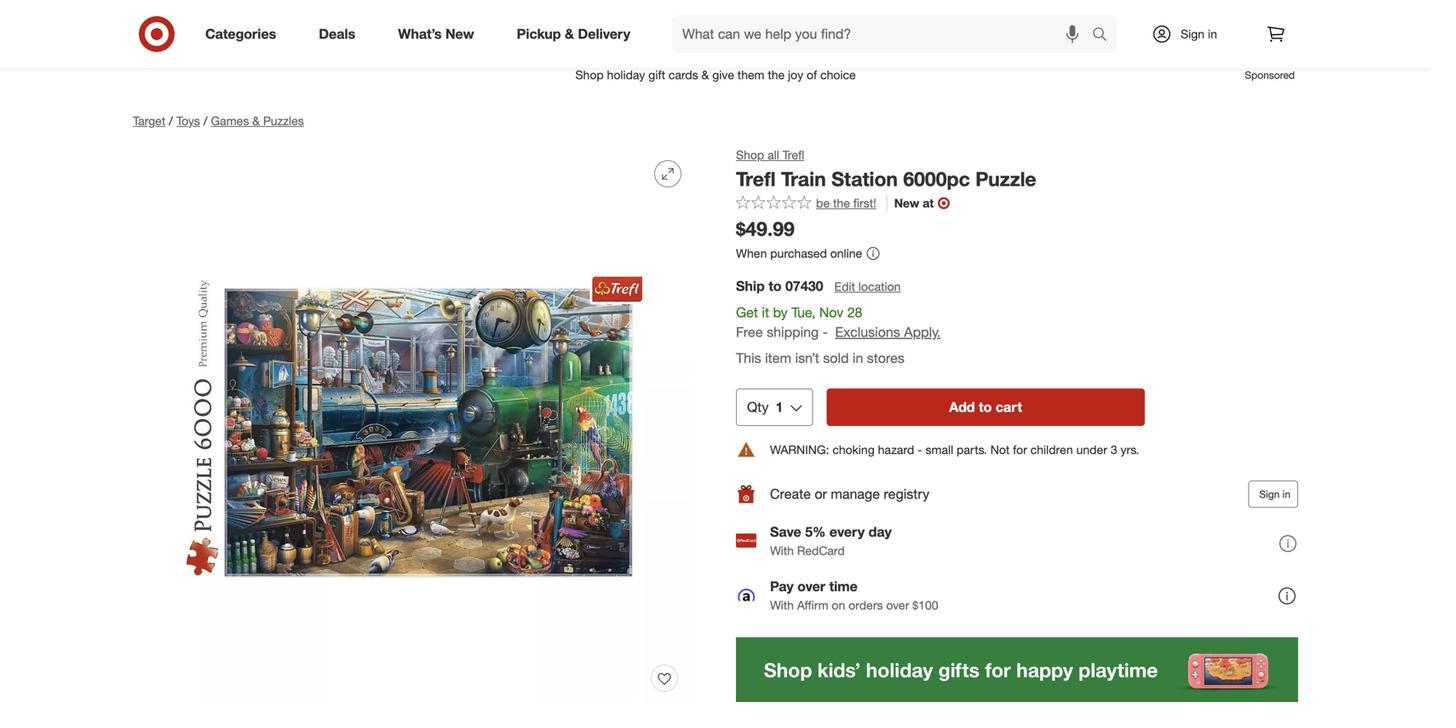 Task type: locate. For each thing, give the bounding box(es) containing it.
search
[[1085, 27, 1126, 44]]

hazard
[[878, 442, 915, 457]]

0 vertical spatial with
[[771, 543, 794, 558]]

0 vertical spatial trefl
[[783, 147, 805, 162]]

item
[[765, 350, 792, 367]]

this item isn't sold in stores
[[736, 350, 905, 367]]

2 vertical spatial in
[[1283, 488, 1291, 501]]

1 vertical spatial sign
[[1260, 488, 1281, 501]]

over left $100
[[887, 598, 910, 613]]

& right games
[[252, 113, 260, 128]]

1 horizontal spatial to
[[979, 399, 992, 416]]

under
[[1077, 442, 1108, 457]]

for
[[1014, 442, 1028, 457]]

sign in
[[1181, 26, 1218, 41], [1260, 488, 1291, 501]]

redcard
[[798, 543, 845, 558]]

1 vertical spatial sign in
[[1260, 488, 1291, 501]]

trefl down shop
[[736, 167, 776, 191]]

new
[[446, 26, 474, 42], [895, 196, 920, 211]]

1 horizontal spatial sign in
[[1260, 488, 1291, 501]]

get the deals now. link
[[465, 0, 967, 33]]

1 horizontal spatial trefl
[[783, 147, 805, 162]]

&
[[565, 26, 574, 42], [252, 113, 260, 128]]

to inside button
[[979, 399, 992, 416]]

0 vertical spatial to
[[769, 278, 782, 294]]

- down nov
[[823, 324, 828, 340]]

get
[[582, 12, 602, 27], [736, 304, 759, 321]]

add to cart button
[[827, 389, 1146, 426]]

with inside pay over time with affirm on orders over $100
[[771, 598, 794, 613]]

- left small
[[918, 442, 923, 457]]

0 vertical spatial -
[[823, 324, 828, 340]]

1 vertical spatial trefl
[[736, 167, 776, 191]]

07430
[[786, 278, 824, 294]]

0 vertical spatial &
[[565, 26, 574, 42]]

28
[[848, 304, 863, 321]]

0 horizontal spatial /
[[169, 113, 173, 128]]

by
[[773, 304, 788, 321]]

new right what's
[[446, 26, 474, 42]]

1 horizontal spatial /
[[204, 113, 208, 128]]

1 vertical spatial advertisement region
[[736, 638, 1299, 702]]

0 horizontal spatial the
[[605, 12, 622, 27]]

what's
[[398, 26, 442, 42]]

0 horizontal spatial sign
[[1181, 26, 1205, 41]]

1 vertical spatial -
[[918, 442, 923, 457]]

puzzle
[[976, 167, 1037, 191]]

over up affirm
[[798, 578, 826, 595]]

1 vertical spatial get
[[736, 304, 759, 321]]

when purchased online
[[736, 246, 863, 261]]

games
[[211, 113, 249, 128]]

1 with from the top
[[771, 543, 794, 558]]

pay
[[771, 578, 794, 595]]

shop all trefl trefl train station 6000pc puzzle
[[736, 147, 1037, 191]]

in
[[1209, 26, 1218, 41], [853, 350, 864, 367], [1283, 488, 1291, 501]]

trefl
[[783, 147, 805, 162], [736, 167, 776, 191]]

with inside save 5% every day with redcard
[[771, 543, 794, 558]]

pickup & delivery
[[517, 26, 631, 42]]

0 horizontal spatial in
[[853, 350, 864, 367]]

over
[[798, 578, 826, 595], [887, 598, 910, 613]]

get inside get it by tue, nov 28 free shipping - exclusions apply.
[[736, 304, 759, 321]]

0 vertical spatial sign in
[[1181, 26, 1218, 41]]

exclusions apply. link
[[836, 324, 941, 340]]

1 horizontal spatial the
[[834, 196, 851, 211]]

0 vertical spatial in
[[1209, 26, 1218, 41]]

1 horizontal spatial over
[[887, 598, 910, 613]]

1 horizontal spatial sign
[[1260, 488, 1281, 501]]

/ right "toys" link
[[204, 113, 208, 128]]

what's new link
[[384, 15, 496, 53]]

edit
[[835, 279, 856, 294]]

0 horizontal spatial to
[[769, 278, 782, 294]]

first!
[[854, 196, 877, 211]]

the for get
[[605, 12, 622, 27]]

what's new
[[398, 26, 474, 42]]

1 horizontal spatial get
[[736, 304, 759, 321]]

5%
[[806, 524, 826, 540]]

cart
[[996, 399, 1023, 416]]

0 horizontal spatial get
[[582, 12, 602, 27]]

the right be
[[834, 196, 851, 211]]

the inside be the first! link
[[834, 196, 851, 211]]

toys
[[176, 113, 200, 128]]

add to cart
[[950, 399, 1023, 416]]

save
[[771, 524, 802, 540]]

time
[[830, 578, 858, 595]]

new at
[[895, 196, 934, 211]]

0 vertical spatial over
[[798, 578, 826, 595]]

sign
[[1181, 26, 1205, 41], [1260, 488, 1281, 501]]

trefl right all
[[783, 147, 805, 162]]

& right pickup
[[565, 26, 574, 42]]

with down save
[[771, 543, 794, 558]]

1 vertical spatial in
[[853, 350, 864, 367]]

0 horizontal spatial -
[[823, 324, 828, 340]]

/ left toys
[[169, 113, 173, 128]]

2 with from the top
[[771, 598, 794, 613]]

the left deals
[[605, 12, 622, 27]]

apply.
[[905, 324, 941, 340]]

parts.
[[957, 442, 988, 457]]

0 horizontal spatial new
[[446, 26, 474, 42]]

warning:
[[771, 442, 830, 457]]

on
[[832, 598, 846, 613]]

with
[[771, 543, 794, 558], [771, 598, 794, 613]]

advertisement region
[[119, 55, 1313, 95], [736, 638, 1299, 702]]

get left it
[[736, 304, 759, 321]]

0 vertical spatial sign
[[1181, 26, 1205, 41]]

with down pay
[[771, 598, 794, 613]]

2 horizontal spatial in
[[1283, 488, 1291, 501]]

qty 1
[[748, 399, 784, 416]]

to
[[769, 278, 782, 294], [979, 399, 992, 416]]

create
[[771, 486, 811, 503]]

children
[[1031, 442, 1074, 457]]

get left deals
[[582, 12, 602, 27]]

0 vertical spatial advertisement region
[[119, 55, 1313, 95]]

0 vertical spatial get
[[582, 12, 602, 27]]

1 vertical spatial the
[[834, 196, 851, 211]]

isn't
[[796, 350, 820, 367]]

1 vertical spatial with
[[771, 598, 794, 613]]

day
[[869, 524, 892, 540]]

/
[[169, 113, 173, 128], [204, 113, 208, 128]]

be
[[817, 196, 830, 211]]

categories link
[[191, 15, 298, 53]]

sign in link
[[1138, 15, 1244, 53]]

edit location
[[835, 279, 901, 294]]

ship to 07430
[[736, 278, 824, 294]]

1 vertical spatial to
[[979, 399, 992, 416]]

deals link
[[304, 15, 377, 53]]

-
[[823, 324, 828, 340], [918, 442, 923, 457]]

free
[[736, 324, 763, 340]]

to right add
[[979, 399, 992, 416]]

now.
[[657, 12, 681, 27]]

1 horizontal spatial new
[[895, 196, 920, 211]]

0 vertical spatial the
[[605, 12, 622, 27]]

online
[[831, 246, 863, 261]]

target link
[[133, 113, 166, 128]]

0 horizontal spatial &
[[252, 113, 260, 128]]

new left the at
[[895, 196, 920, 211]]

to right the ship
[[769, 278, 782, 294]]

the inside the 'get the deals now.' link
[[605, 12, 622, 27]]

1 horizontal spatial &
[[565, 26, 574, 42]]



Task type: describe. For each thing, give the bounding box(es) containing it.
target / toys / games & puzzles
[[133, 113, 304, 128]]

qty
[[748, 399, 769, 416]]

get for get it by tue, nov 28 free shipping - exclusions apply.
[[736, 304, 759, 321]]

sign in inside button
[[1260, 488, 1291, 501]]

trefl train station 6000pc puzzle, 1 of 4 image
[[133, 147, 696, 702]]

get it by tue, nov 28 free shipping - exclusions apply.
[[736, 304, 941, 340]]

tue,
[[792, 304, 816, 321]]

1 horizontal spatial -
[[918, 442, 923, 457]]

6000pc
[[904, 167, 971, 191]]

nov
[[820, 304, 844, 321]]

1 / from the left
[[169, 113, 173, 128]]

$100
[[913, 598, 939, 613]]

this
[[736, 350, 762, 367]]

every
[[830, 524, 865, 540]]

location
[[859, 279, 901, 294]]

deals
[[319, 26, 356, 42]]

1 vertical spatial &
[[252, 113, 260, 128]]

puzzles
[[263, 113, 304, 128]]

sign in button
[[1249, 481, 1299, 508]]

1 vertical spatial over
[[887, 598, 910, 613]]

add
[[950, 399, 976, 416]]

at
[[923, 196, 934, 211]]

search button
[[1085, 15, 1126, 56]]

edit location button
[[834, 277, 902, 296]]

all
[[768, 147, 780, 162]]

What can we help you find? suggestions appear below search field
[[673, 15, 1097, 53]]

pickup
[[517, 26, 561, 42]]

sold
[[824, 350, 849, 367]]

stores
[[868, 350, 905, 367]]

0 horizontal spatial sign in
[[1181, 26, 1218, 41]]

0 horizontal spatial trefl
[[736, 167, 776, 191]]

registry
[[884, 486, 930, 503]]

shipping
[[767, 324, 819, 340]]

to for ship
[[769, 278, 782, 294]]

it
[[762, 304, 770, 321]]

- inside get it by tue, nov 28 free shipping - exclusions apply.
[[823, 324, 828, 340]]

be the first!
[[817, 196, 877, 211]]

the for be
[[834, 196, 851, 211]]

get the deals now.
[[582, 12, 681, 27]]

2 / from the left
[[204, 113, 208, 128]]

0 vertical spatial new
[[446, 26, 474, 42]]

to for add
[[979, 399, 992, 416]]

affirm
[[798, 598, 829, 613]]

create or manage registry
[[771, 486, 930, 503]]

exclusions
[[836, 324, 901, 340]]

sign inside button
[[1260, 488, 1281, 501]]

or
[[815, 486, 827, 503]]

save 5% every day with redcard
[[771, 524, 892, 558]]

warning: choking hazard - small parts. not for children under 3 yrs.
[[771, 442, 1140, 457]]

ship
[[736, 278, 765, 294]]

$49.99
[[736, 217, 795, 241]]

0 horizontal spatial over
[[798, 578, 826, 595]]

target
[[133, 113, 166, 128]]

purchased
[[771, 246, 827, 261]]

in inside button
[[1283, 488, 1291, 501]]

games & puzzles link
[[211, 113, 304, 128]]

manage
[[831, 486, 880, 503]]

be the first! link
[[736, 195, 877, 212]]

deals
[[625, 12, 654, 27]]

delivery
[[578, 26, 631, 42]]

categories
[[205, 26, 276, 42]]

station
[[832, 167, 898, 191]]

train
[[782, 167, 827, 191]]

get for get the deals now.
[[582, 12, 602, 27]]

choking
[[833, 442, 875, 457]]

1
[[776, 399, 784, 416]]

toys link
[[176, 113, 200, 128]]

pickup & delivery link
[[503, 15, 652, 53]]

small
[[926, 442, 954, 457]]

1 horizontal spatial in
[[1209, 26, 1218, 41]]

yrs.
[[1121, 442, 1140, 457]]

pay over time with affirm on orders over $100
[[771, 578, 939, 613]]

shop
[[736, 147, 765, 162]]

when
[[736, 246, 767, 261]]

not
[[991, 442, 1010, 457]]

orders
[[849, 598, 883, 613]]

1 vertical spatial new
[[895, 196, 920, 211]]

3
[[1111, 442, 1118, 457]]



Task type: vqa. For each thing, say whether or not it's contained in the screenshot.
the Price $0  –  $15; $15  –  $25; $25  –  $50; $50  –  $100; $100  –
no



